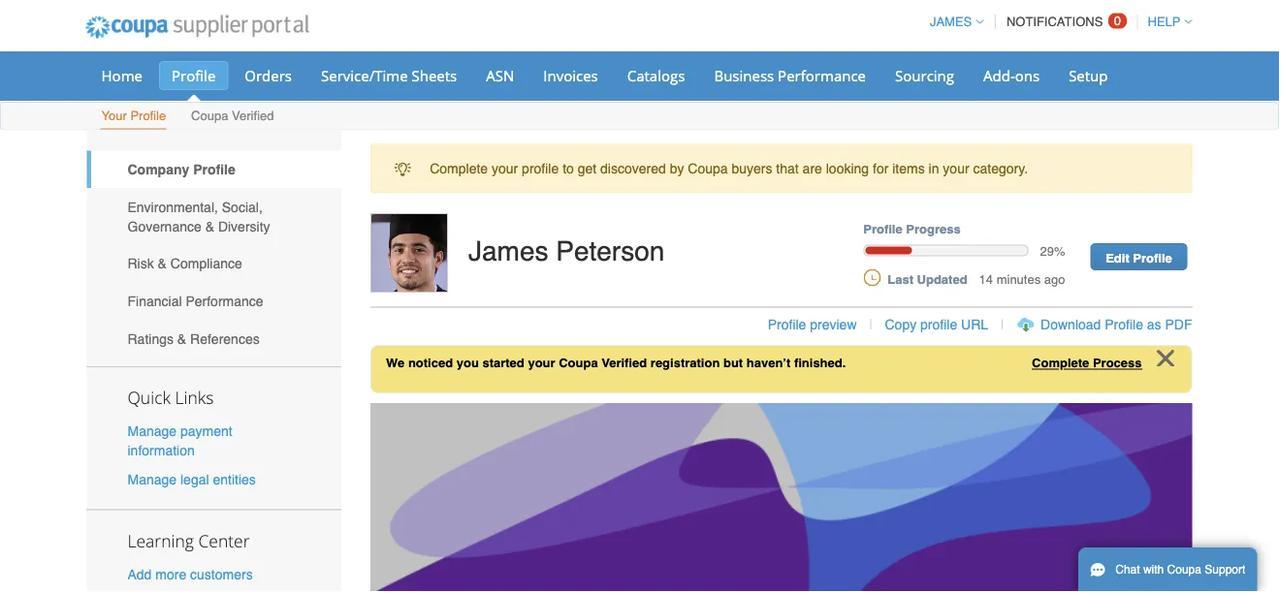 Task type: describe. For each thing, give the bounding box(es) containing it.
profile up social, on the top
[[193, 162, 235, 177]]

updated
[[917, 272, 967, 287]]

ons
[[1015, 65, 1040, 85]]

profile link
[[159, 61, 228, 90]]

add
[[128, 567, 152, 582]]

profile right your
[[130, 109, 166, 123]]

items
[[892, 161, 925, 176]]

add more customers link
[[128, 567, 253, 582]]

minutes
[[997, 272, 1041, 287]]

manage legal entities
[[128, 472, 256, 487]]

company profile
[[128, 162, 235, 177]]

registration
[[650, 356, 720, 370]]

complete your profile to get discovered by coupa buyers that are looking for items in your category. alert
[[370, 144, 1192, 193]]

download
[[1041, 317, 1101, 332]]

performance for business performance
[[778, 65, 866, 85]]

haven't
[[746, 356, 791, 370]]

setup
[[1069, 65, 1108, 85]]

information
[[128, 443, 195, 459]]

your profile
[[101, 109, 166, 123]]

in
[[929, 161, 939, 176]]

buyers
[[732, 161, 772, 176]]

add-ons
[[983, 65, 1040, 85]]

& inside environmental, social, governance & diversity
[[205, 219, 214, 234]]

add-ons link
[[971, 61, 1052, 90]]

profile progress
[[863, 221, 961, 236]]

ratings & references link
[[87, 320, 341, 358]]

looking
[[826, 161, 869, 176]]

notifications
[[1006, 15, 1103, 29]]

service/time
[[321, 65, 408, 85]]

manage legal entities link
[[128, 472, 256, 487]]

navigation containing notifications 0
[[921, 3, 1192, 41]]

coupa supplier portal image
[[72, 3, 322, 51]]

we
[[386, 356, 405, 370]]

james peterson
[[468, 236, 665, 267]]

profile down coupa supplier portal image
[[172, 65, 216, 85]]

environmental, social, governance & diversity link
[[87, 188, 341, 245]]

diversity
[[218, 219, 270, 234]]

company profile link
[[87, 151, 341, 188]]

coupa verified link
[[190, 104, 275, 129]]

verified inside james peterson banner
[[601, 356, 647, 370]]

to
[[563, 161, 574, 176]]

coupa down profile link
[[191, 109, 228, 123]]

copy profile url
[[885, 317, 988, 332]]

preview
[[810, 317, 857, 332]]

complete your profile to get discovered by coupa buyers that are looking for items in your category.
[[430, 161, 1028, 176]]

james peterson banner
[[370, 213, 1192, 592]]

you
[[456, 356, 479, 370]]

support
[[1205, 563, 1245, 577]]

chat
[[1115, 563, 1140, 577]]

james link
[[921, 15, 984, 29]]

company
[[128, 162, 189, 177]]

discovered
[[600, 161, 666, 176]]

add more customers
[[128, 567, 253, 582]]

center
[[198, 529, 250, 552]]

setup link
[[1056, 61, 1120, 90]]

home link
[[89, 61, 155, 90]]

james for james peterson
[[468, 236, 548, 267]]

profile inside button
[[1105, 317, 1143, 332]]

profile preview
[[768, 317, 857, 332]]

profile inside button
[[920, 317, 957, 332]]

manage for manage payment information
[[128, 424, 177, 439]]

coupa verified
[[191, 109, 274, 123]]

for
[[873, 161, 889, 176]]

compliance
[[171, 256, 242, 272]]

but
[[723, 356, 743, 370]]

complete for complete process
[[1032, 356, 1089, 370]]

your profile link
[[100, 104, 167, 129]]

links
[[175, 387, 214, 409]]

& for references
[[177, 331, 186, 347]]

14
[[979, 272, 993, 287]]

catalogs link
[[615, 61, 698, 90]]

with
[[1143, 563, 1164, 577]]

financial performance link
[[87, 283, 341, 320]]

financial
[[128, 294, 182, 309]]

0 vertical spatial verified
[[232, 109, 274, 123]]

0 horizontal spatial your
[[492, 161, 518, 176]]

james for james
[[930, 15, 972, 29]]

as
[[1147, 317, 1161, 332]]

get
[[578, 161, 597, 176]]

business performance
[[714, 65, 866, 85]]

risk
[[128, 256, 154, 272]]

your
[[101, 109, 127, 123]]

noticed
[[408, 356, 453, 370]]



Task type: vqa. For each thing, say whether or not it's contained in the screenshot.
Coupa in the alert
yes



Task type: locate. For each thing, give the bounding box(es) containing it.
0
[[1114, 14, 1121, 28]]

invoices link
[[531, 61, 611, 90]]

2 horizontal spatial &
[[205, 219, 214, 234]]

verified down orders link
[[232, 109, 274, 123]]

last
[[888, 272, 913, 287]]

sourcing
[[895, 65, 954, 85]]

14 minutes ago
[[979, 272, 1065, 287]]

2 vertical spatial &
[[177, 331, 186, 347]]

& left the diversity
[[205, 219, 214, 234]]

ago
[[1044, 272, 1065, 287]]

risk & compliance
[[128, 256, 242, 272]]

last updated
[[888, 272, 967, 287]]

ratings & references
[[128, 331, 260, 347]]

1 horizontal spatial verified
[[601, 356, 647, 370]]

performance for financial performance
[[186, 294, 263, 309]]

0 horizontal spatial verified
[[232, 109, 274, 123]]

coupa right the by
[[688, 161, 728, 176]]

peterson
[[556, 236, 665, 267]]

& inside "link"
[[158, 256, 167, 272]]

customers
[[190, 567, 253, 582]]

1 horizontal spatial your
[[528, 356, 555, 370]]

your left to
[[492, 161, 518, 176]]

business
[[714, 65, 774, 85]]

environmental,
[[128, 199, 218, 215]]

invoices
[[543, 65, 598, 85]]

james inside navigation
[[930, 15, 972, 29]]

complete inside james peterson banner
[[1032, 356, 1089, 370]]

0 horizontal spatial complete
[[430, 161, 488, 176]]

governance
[[128, 219, 201, 234]]

complete inside alert
[[430, 161, 488, 176]]

copy
[[885, 317, 917, 332]]

1 vertical spatial manage
[[128, 472, 177, 487]]

1 horizontal spatial performance
[[778, 65, 866, 85]]

help link
[[1139, 15, 1192, 29]]

asn link
[[473, 61, 527, 90]]

coupa
[[191, 109, 228, 123], [688, 161, 728, 176], [559, 356, 598, 370], [1167, 563, 1201, 577]]

james inside banner
[[468, 236, 548, 267]]

add-
[[983, 65, 1015, 85]]

help
[[1148, 15, 1181, 29]]

1 vertical spatial profile
[[920, 317, 957, 332]]

asn
[[486, 65, 514, 85]]

profile
[[172, 65, 216, 85], [130, 109, 166, 123], [193, 162, 235, 177], [863, 221, 902, 236], [1133, 250, 1172, 265], [768, 317, 806, 332], [1105, 317, 1143, 332]]

complete for complete your profile to get discovered by coupa buyers that are looking for items in your category.
[[430, 161, 488, 176]]

coupa inside james peterson banner
[[559, 356, 598, 370]]

profile left progress
[[863, 221, 902, 236]]

1 manage from the top
[[128, 424, 177, 439]]

by
[[670, 161, 684, 176]]

profile up the haven't
[[768, 317, 806, 332]]

category.
[[973, 161, 1028, 176]]

quick links
[[128, 387, 214, 409]]

learning
[[128, 529, 194, 552]]

0 vertical spatial profile
[[522, 161, 559, 176]]

edit profile
[[1106, 250, 1172, 265]]

service/time sheets
[[321, 65, 457, 85]]

james peterson image
[[370, 213, 448, 293]]

1 horizontal spatial profile
[[920, 317, 957, 332]]

coupa right the started
[[559, 356, 598, 370]]

performance up references
[[186, 294, 263, 309]]

1 vertical spatial complete
[[1032, 356, 1089, 370]]

coupa inside alert
[[688, 161, 728, 176]]

performance right business
[[778, 65, 866, 85]]

2 horizontal spatial your
[[943, 161, 969, 176]]

1 vertical spatial &
[[158, 256, 167, 272]]

edit profile link
[[1090, 243, 1187, 270]]

0 vertical spatial manage
[[128, 424, 177, 439]]

close image
[[1157, 349, 1174, 367]]

29%
[[1040, 244, 1065, 259]]

download profile as pdf
[[1041, 317, 1192, 332]]

verified
[[232, 109, 274, 123], [601, 356, 647, 370]]

that
[[776, 161, 799, 176]]

manage up information
[[128, 424, 177, 439]]

complete process
[[1032, 356, 1142, 370]]

0 horizontal spatial james
[[468, 236, 548, 267]]

profile left url
[[920, 317, 957, 332]]

finished.
[[794, 356, 846, 370]]

chat with coupa support
[[1115, 563, 1245, 577]]

risk & compliance link
[[87, 245, 341, 283]]

coupa inside button
[[1167, 563, 1201, 577]]

orders
[[245, 65, 292, 85]]

profile right edit
[[1133, 250, 1172, 265]]

verified left 'registration'
[[601, 356, 647, 370]]

more
[[155, 567, 186, 582]]

0 horizontal spatial &
[[158, 256, 167, 272]]

0 vertical spatial complete
[[430, 161, 488, 176]]

sourcing link
[[882, 61, 967, 90]]

1 horizontal spatial complete
[[1032, 356, 1089, 370]]

complete
[[430, 161, 488, 176], [1032, 356, 1089, 370]]

social,
[[222, 199, 263, 215]]

copy profile url button
[[885, 315, 988, 334]]

started
[[482, 356, 524, 370]]

0 horizontal spatial performance
[[186, 294, 263, 309]]

manage for manage legal entities
[[128, 472, 177, 487]]

your right the started
[[528, 356, 555, 370]]

your right "in"
[[943, 161, 969, 176]]

manage inside manage payment information
[[128, 424, 177, 439]]

profile left "as"
[[1105, 317, 1143, 332]]

2 manage from the top
[[128, 472, 177, 487]]

download profile as pdf button
[[1041, 315, 1192, 334]]

0 horizontal spatial profile
[[522, 161, 559, 176]]

manage down information
[[128, 472, 177, 487]]

1 vertical spatial performance
[[186, 294, 263, 309]]

ratings
[[128, 331, 174, 347]]

navigation
[[921, 3, 1192, 41]]

& for compliance
[[158, 256, 167, 272]]

your inside james peterson banner
[[528, 356, 555, 370]]

references
[[190, 331, 260, 347]]

profile inside alert
[[522, 161, 559, 176]]

process
[[1093, 356, 1142, 370]]

0 vertical spatial performance
[[778, 65, 866, 85]]

learning center
[[128, 529, 250, 552]]

1 vertical spatial verified
[[601, 356, 647, 370]]

& right risk
[[158, 256, 167, 272]]

& right the ratings
[[177, 331, 186, 347]]

profile left to
[[522, 161, 559, 176]]

1 vertical spatial james
[[468, 236, 548, 267]]

coupa right with
[[1167, 563, 1201, 577]]

business performance link
[[701, 61, 879, 90]]

your
[[492, 161, 518, 176], [943, 161, 969, 176], [528, 356, 555, 370]]

1 horizontal spatial &
[[177, 331, 186, 347]]

notifications 0
[[1006, 14, 1121, 29]]

0 vertical spatial &
[[205, 219, 214, 234]]

payment
[[180, 424, 232, 439]]

0 vertical spatial james
[[930, 15, 972, 29]]

legal
[[180, 472, 209, 487]]

complete down sheets
[[430, 161, 488, 176]]

background image
[[370, 404, 1192, 592]]

financial performance
[[128, 294, 263, 309]]

chat with coupa support button
[[1078, 548, 1257, 592]]

manage payment information link
[[128, 424, 232, 459]]

entities
[[213, 472, 256, 487]]

profile preview link
[[768, 317, 857, 332]]

1 horizontal spatial james
[[930, 15, 972, 29]]

performance
[[778, 65, 866, 85], [186, 294, 263, 309]]

complete down download
[[1032, 356, 1089, 370]]

service/time sheets link
[[308, 61, 470, 90]]

catalogs
[[627, 65, 685, 85]]

manage payment information
[[128, 424, 232, 459]]

environmental, social, governance & diversity
[[128, 199, 270, 234]]

&
[[205, 219, 214, 234], [158, 256, 167, 272], [177, 331, 186, 347]]



